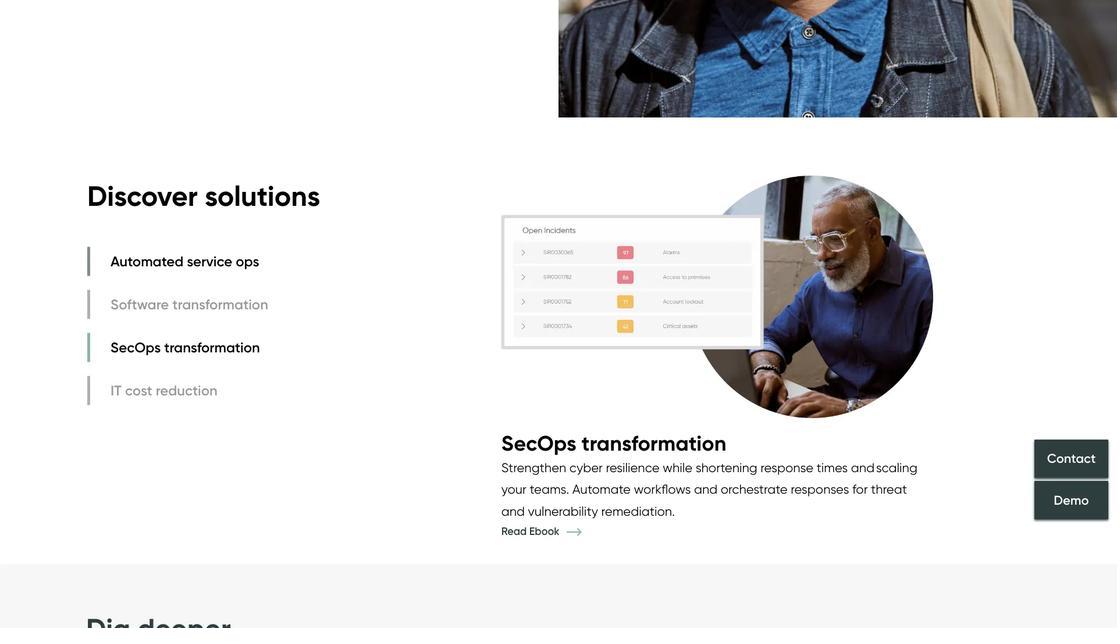 Task type: describe. For each thing, give the bounding box(es) containing it.
response
[[761, 460, 814, 476]]

for
[[853, 482, 869, 498]]

solutions
[[205, 179, 320, 213]]

ebook
[[530, 525, 560, 538]]

automated
[[111, 253, 184, 270]]

remediation.
[[602, 504, 676, 519]]

teams.
[[530, 482, 570, 498]]

reduction
[[156, 382, 218, 399]]

contact link
[[1035, 440, 1109, 479]]

it cost reduction
[[111, 382, 218, 399]]

your
[[502, 482, 527, 498]]

1 horizontal spatial and
[[695, 482, 718, 498]]

discover
[[87, 179, 198, 213]]

threat
[[872, 482, 908, 498]]

software
[[111, 296, 169, 313]]

transformation for secops transformation strengthen cyber resilience while shortening response times and scaling your teams. automate workflows and orchestrate responses for threat and vulnerability remediation.
[[582, 431, 727, 457]]

streamline service delivery for technology excellence image
[[0, 0, 1118, 118]]

demo
[[1055, 493, 1090, 508]]

transformation for secops transformation
[[164, 339, 260, 356]]

while
[[663, 460, 693, 476]]

responses
[[791, 482, 850, 498]]

times
[[817, 460, 849, 476]]

orchestrate
[[721, 482, 788, 498]]



Task type: vqa. For each thing, say whether or not it's contained in the screenshot.
pause ambient video image
no



Task type: locate. For each thing, give the bounding box(es) containing it.
automated service ops
[[111, 253, 259, 270]]

read ebook
[[502, 525, 562, 538]]

discover solutions
[[87, 179, 320, 213]]

secops transformation strengthen cyber resilience while shortening response times and scaling your teams. automate workflows and orchestrate responses for threat and vulnerability remediation.
[[502, 431, 918, 519]]

secops up strengthen
[[502, 431, 577, 457]]

transformation for software transformation
[[173, 296, 268, 313]]

and scaling
[[852, 460, 918, 476]]

ops
[[236, 253, 259, 270]]

0 horizontal spatial secops
[[111, 339, 161, 356]]

read ebook link
[[502, 525, 599, 538]]

resilience
[[606, 460, 660, 476]]

go to servicenow account image
[[1022, 16, 1036, 31]]

vulnerability
[[528, 504, 599, 519]]

transformation inside secops transformation strengthen cyber resilience while shortening response times and scaling your teams. automate workflows and orchestrate responses for threat and vulnerability remediation.
[[582, 431, 727, 457]]

secops up cost
[[111, 339, 161, 356]]

read
[[502, 525, 527, 538]]

transformation down service on the top left of the page
[[173, 296, 268, 313]]

automated service ops link
[[87, 247, 271, 276]]

0 horizontal spatial and
[[502, 504, 525, 519]]

transformation
[[173, 296, 268, 313], [164, 339, 260, 356], [582, 431, 727, 457]]

contact
[[1048, 451, 1097, 467]]

1 vertical spatial secops
[[502, 431, 577, 457]]

strengthen
[[502, 460, 567, 476]]

shortening
[[696, 460, 758, 476]]

software transformation
[[111, 296, 268, 313]]

0 vertical spatial transformation
[[173, 296, 268, 313]]

and down shortening
[[695, 482, 718, 498]]

service
[[187, 253, 232, 270]]

and
[[695, 482, 718, 498], [502, 504, 525, 519]]

secops for secops transformation strengthen cyber resilience while shortening response times and scaling your teams. automate workflows and orchestrate responses for threat and vulnerability remediation.
[[502, 431, 577, 457]]

cyber
[[570, 460, 603, 476]]

0 vertical spatial and
[[695, 482, 718, 498]]

transformation up resilience
[[582, 431, 727, 457]]

secops transformation
[[111, 339, 260, 356]]

it cost reduction link
[[87, 376, 271, 405]]

and up read
[[502, 504, 525, 519]]

transformation down 'software transformation'
[[164, 339, 260, 356]]

1 horizontal spatial secops
[[502, 431, 577, 457]]

1 vertical spatial transformation
[[164, 339, 260, 356]]

automate
[[573, 482, 631, 498]]

cost
[[125, 382, 152, 399]]

workflows
[[634, 482, 691, 498]]

it
[[111, 382, 122, 399]]

automation and orchestration improve threat response image
[[502, 164, 934, 430]]

secops
[[111, 339, 161, 356], [502, 431, 577, 457]]

secops transformation link
[[87, 333, 271, 362]]

0 vertical spatial secops
[[111, 339, 161, 356]]

demo link
[[1035, 482, 1109, 520]]

software transformation link
[[87, 290, 271, 319]]

1 vertical spatial and
[[502, 504, 525, 519]]

secops for secops transformation
[[111, 339, 161, 356]]

secops inside secops transformation strengthen cyber resilience while shortening response times and scaling your teams. automate workflows and orchestrate responses for threat and vulnerability remediation.
[[502, 431, 577, 457]]

transformation inside 'link'
[[173, 296, 268, 313]]

2 vertical spatial transformation
[[582, 431, 727, 457]]



